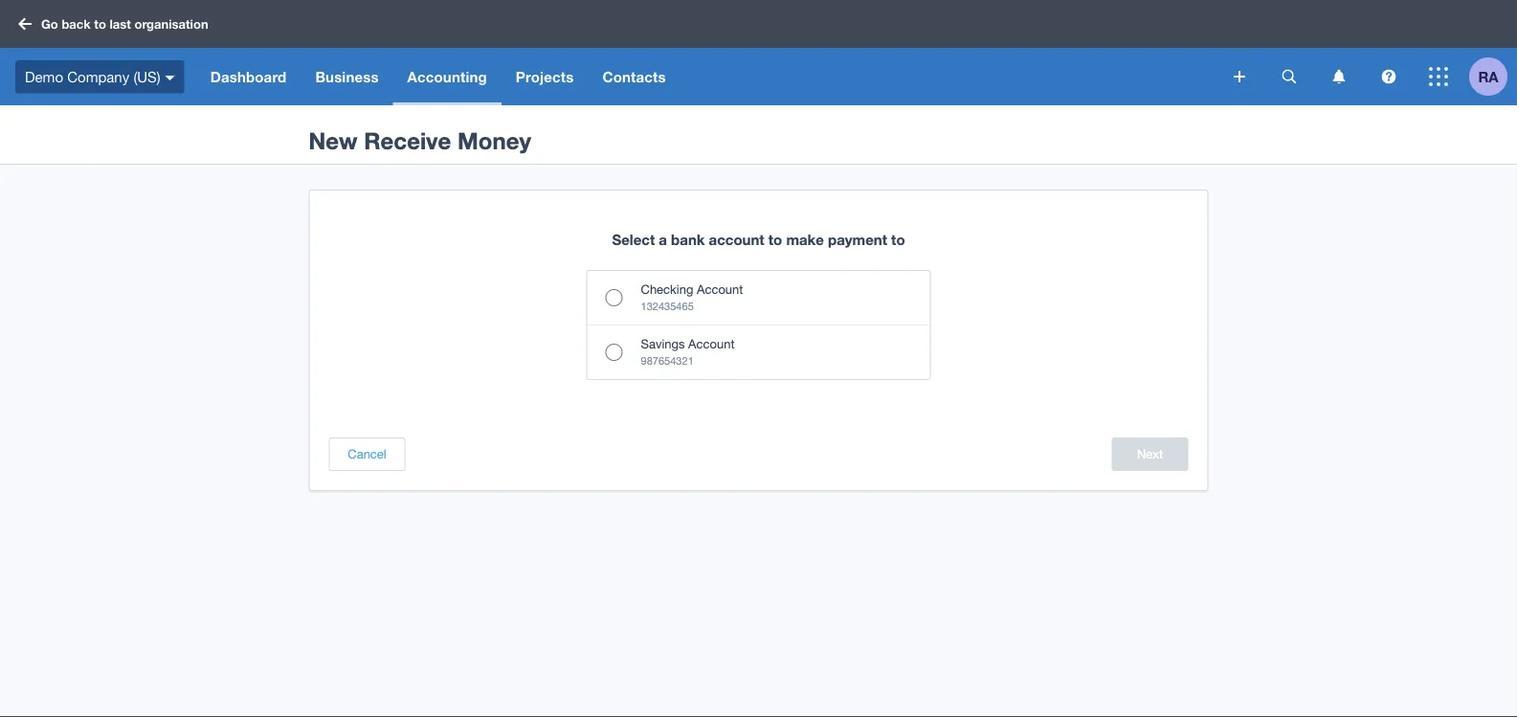 Task type: describe. For each thing, give the bounding box(es) containing it.
new receive money
[[309, 127, 531, 154]]

account for checking account
[[697, 281, 743, 296]]

last
[[110, 17, 131, 31]]

projects button
[[501, 48, 588, 105]]

organisation
[[134, 17, 208, 31]]

go
[[41, 17, 58, 31]]

make
[[786, 230, 824, 248]]

contacts
[[603, 68, 666, 85]]

business button
[[301, 48, 393, 105]]

back
[[62, 17, 91, 31]]

banner containing dashboard
[[0, 0, 1517, 105]]

checking
[[641, 281, 694, 296]]

cancel link
[[329, 437, 405, 471]]

money
[[458, 127, 531, 154]]

2 horizontal spatial to
[[891, 230, 905, 248]]

svg image inside demo company (us) popup button
[[165, 75, 175, 80]]

987654321
[[641, 354, 694, 367]]

1 horizontal spatial svg image
[[1429, 67, 1449, 86]]

select a bank account to make payment to
[[612, 230, 905, 248]]

account for savings account
[[688, 336, 735, 351]]

savings account 987654321
[[641, 336, 735, 367]]

ra button
[[1470, 48, 1517, 105]]

accounting
[[407, 68, 487, 85]]

dashboard link
[[196, 48, 301, 105]]

payment
[[828, 230, 887, 248]]

new
[[309, 127, 358, 154]]

dashboard
[[210, 68, 287, 85]]

savings
[[641, 336, 685, 351]]

select
[[612, 230, 655, 248]]



Task type: locate. For each thing, give the bounding box(es) containing it.
(us)
[[133, 68, 161, 85]]

0 horizontal spatial to
[[94, 17, 106, 31]]

to left "make"
[[769, 230, 782, 248]]

account
[[697, 281, 743, 296], [688, 336, 735, 351]]

accounting button
[[393, 48, 501, 105]]

checking account 132435465
[[641, 281, 743, 312]]

go back to last organisation link
[[11, 7, 220, 41]]

to left last
[[94, 17, 106, 31]]

0 vertical spatial account
[[697, 281, 743, 296]]

svg image
[[18, 18, 32, 30], [1282, 69, 1297, 84], [1333, 69, 1346, 84], [1382, 69, 1396, 84], [1234, 71, 1246, 82]]

account inside the checking account 132435465
[[697, 281, 743, 296]]

projects
[[516, 68, 574, 85]]

navigation containing dashboard
[[196, 48, 1221, 105]]

bank
[[671, 230, 705, 248]]

svg image left 'ra' at the right top
[[1429, 67, 1449, 86]]

132435465
[[641, 300, 694, 312]]

receive
[[364, 127, 451, 154]]

go back to last organisation
[[41, 17, 208, 31]]

0 horizontal spatial svg image
[[165, 75, 175, 80]]

account
[[709, 230, 765, 248]]

None radio
[[606, 343, 623, 361]]

to
[[94, 17, 106, 31], [769, 230, 782, 248], [891, 230, 905, 248]]

company
[[67, 68, 129, 85]]

to right payment
[[891, 230, 905, 248]]

demo company (us)
[[25, 68, 161, 85]]

business
[[315, 68, 379, 85]]

svg image
[[1429, 67, 1449, 86], [165, 75, 175, 80]]

ra
[[1479, 68, 1499, 85]]

next link
[[1112, 437, 1189, 471]]

account down account
[[697, 281, 743, 296]]

1 vertical spatial account
[[688, 336, 735, 351]]

a
[[659, 230, 667, 248]]

banner
[[0, 0, 1517, 105]]

cancel
[[348, 446, 387, 461]]

svg image right (us)
[[165, 75, 175, 80]]

navigation
[[196, 48, 1221, 105]]

demo
[[25, 68, 63, 85]]

contacts button
[[588, 48, 680, 105]]

svg image inside go back to last organisation link
[[18, 18, 32, 30]]

1 horizontal spatial to
[[769, 230, 782, 248]]

None radio
[[606, 289, 623, 306]]

account up 987654321
[[688, 336, 735, 351]]

account inside savings account 987654321
[[688, 336, 735, 351]]

demo company (us) button
[[0, 48, 196, 105]]

next
[[1137, 446, 1163, 461]]



Task type: vqa. For each thing, say whether or not it's contained in the screenshot.
svg icon
yes



